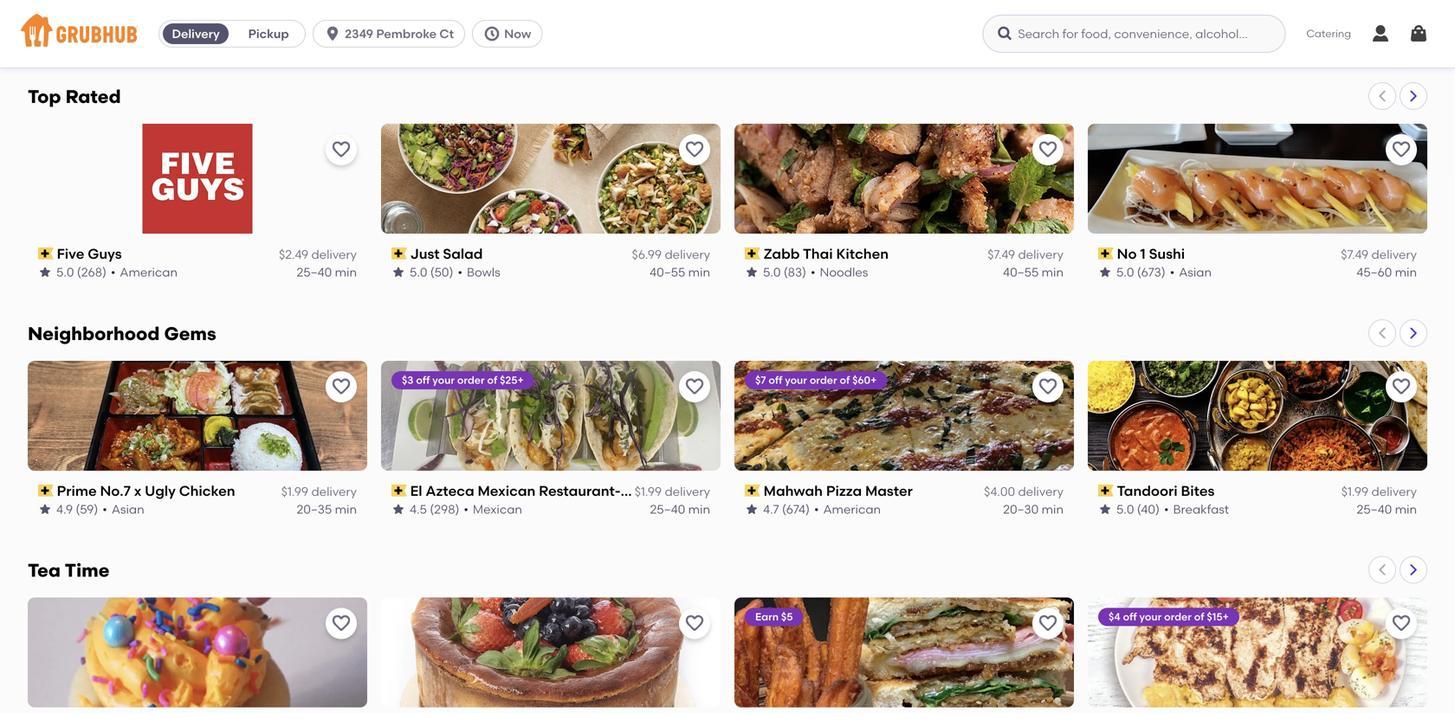 Task type: locate. For each thing, give the bounding box(es) containing it.
1 horizontal spatial american
[[823, 502, 881, 517]]

0 vertical spatial caret right icon image
[[1407, 89, 1420, 103]]

min
[[335, 28, 357, 43], [1042, 28, 1064, 43], [1395, 28, 1417, 43], [335, 265, 357, 280], [688, 265, 710, 280], [1042, 265, 1064, 280], [1395, 265, 1417, 280], [335, 502, 357, 517], [688, 502, 710, 517], [1042, 502, 1064, 517], [1395, 502, 1417, 517]]

5.0 down the just in the left top of the page
[[410, 265, 427, 280]]

min for d&d gourmet catering & bakery
[[1395, 28, 1417, 43]]

your right $4
[[1139, 611, 1162, 624]]

el azteca mexican restaurant-mahwah
[[410, 483, 680, 500]]

0 vertical spatial 45–60 min
[[296, 28, 357, 43]]

$7.49 for zabb thai kitchen
[[988, 247, 1015, 262]]

of left $25+
[[487, 374, 497, 387]]

star icon image for zabb thai kitchen
[[745, 266, 759, 279]]

1 vertical spatial mexican
[[473, 502, 522, 517]]

• bowls
[[458, 265, 500, 280]]

5.0 for tandoori bites
[[1116, 502, 1134, 517]]

subscription pass image for ting ho
[[392, 11, 407, 23]]

• right the '(298)'
[[464, 502, 469, 517]]

subscription pass image for no 1 sushi
[[1098, 248, 1114, 260]]

mahwah pizza master logo image
[[734, 361, 1074, 471]]

• asian down sushi
[[1170, 265, 1212, 280]]

star icon image left 5.0 (50) on the top left of page
[[392, 266, 405, 279]]

1 vertical spatial • asian
[[102, 502, 144, 517]]

Search for food, convenience, alcohol... search field
[[982, 15, 1286, 53]]

0 vertical spatial american
[[120, 265, 178, 280]]

catering down bakery
[[1306, 27, 1351, 40]]

star icon image for macmurphy's
[[38, 28, 52, 42]]

2 $1.99 from the left
[[635, 485, 662, 499]]

thai
[[803, 245, 833, 262]]

caret right icon image
[[1407, 89, 1420, 103], [1407, 326, 1420, 340], [1407, 564, 1420, 577]]

top
[[28, 86, 61, 108]]

zabb
[[764, 245, 800, 262]]

delivery for zabb thai kitchen
[[1018, 247, 1064, 262]]

5.0 for five guys
[[56, 265, 74, 280]]

• mexican
[[464, 502, 522, 517]]

star icon image
[[38, 28, 52, 42], [1098, 28, 1112, 42], [38, 266, 52, 279], [392, 266, 405, 279], [745, 266, 759, 279], [1098, 266, 1112, 279], [38, 503, 52, 517], [392, 503, 405, 517], [745, 503, 759, 517], [1098, 503, 1112, 517]]

5.0
[[56, 265, 74, 280], [410, 265, 427, 280], [763, 265, 781, 280], [1116, 265, 1134, 280], [1116, 502, 1134, 517]]

hamburgers
[[109, 28, 183, 43]]

2 caret right icon image from the top
[[1407, 326, 1420, 340]]

5.0 down zabb on the right of the page
[[763, 265, 781, 280]]

sushi
[[1149, 245, 1185, 262]]

svg image left now
[[483, 25, 501, 42]]

ting ho link
[[392, 7, 710, 26]]

order left $25+
[[457, 374, 485, 387]]

subscription pass image for el azteca mexican restaurant-mahwah
[[392, 485, 407, 497]]

40–55 min
[[1356, 28, 1417, 43], [650, 265, 710, 280], [1003, 265, 1064, 280]]

1 horizontal spatial of
[[840, 374, 850, 387]]

your right $3
[[432, 374, 455, 387]]

0 horizontal spatial • asian
[[102, 502, 144, 517]]

five guys logo image
[[142, 124, 252, 234]]

breakfast
[[1173, 502, 1229, 517]]

• for mahwah pizza master
[[814, 502, 819, 517]]

subscription pass image left "no"
[[1098, 248, 1114, 260]]

• american down pizza
[[814, 502, 881, 517]]

subscription pass image
[[38, 11, 53, 23], [38, 248, 53, 260], [38, 485, 53, 497], [392, 485, 407, 497]]

$1.99 delivery
[[281, 485, 357, 499], [635, 485, 710, 499], [1341, 485, 1417, 499]]

order left $15+
[[1164, 611, 1192, 624]]

neighborhood
[[28, 323, 160, 345]]

min for just salad
[[688, 265, 710, 280]]

1 vertical spatial catering
[[1306, 27, 1351, 40]]

american down pizza
[[823, 502, 881, 517]]

5.0 for no 1 sushi
[[1116, 265, 1134, 280]]

bowls
[[467, 265, 500, 280]]

40–55 min for kitchen
[[1003, 265, 1064, 280]]

mahwah
[[621, 483, 680, 500], [764, 483, 823, 500]]

svg image inside now button
[[483, 25, 501, 42]]

5.0 for just salad
[[410, 265, 427, 280]]

noodles
[[820, 265, 868, 280]]

1 horizontal spatial catering
[[1306, 27, 1351, 40]]

1 horizontal spatial $6.99 delivery
[[1339, 10, 1417, 25]]

svg image inside 2349 pembroke ct button
[[324, 25, 341, 42]]

0 horizontal spatial 40–55
[[650, 265, 685, 280]]

(268)
[[77, 265, 106, 280]]

1 horizontal spatial 25–40 min
[[650, 502, 710, 517]]

1 vertical spatial 45–60
[[1357, 265, 1392, 280]]

1 svg image from the left
[[324, 25, 341, 42]]

of left $60+
[[840, 374, 850, 387]]

off
[[416, 374, 430, 387], [769, 374, 782, 387], [1123, 611, 1137, 624]]

svg image
[[324, 25, 341, 42], [483, 25, 501, 42]]

$7 off your order of $60+
[[755, 374, 877, 387]]

• down gourmet
[[1170, 28, 1175, 43]]

1 $1.99 delivery from the left
[[281, 485, 357, 499]]

•
[[100, 28, 105, 43], [1170, 28, 1175, 43], [111, 265, 116, 280], [458, 265, 463, 280], [811, 265, 816, 280], [1170, 265, 1175, 280], [102, 502, 107, 517], [464, 502, 469, 517], [814, 502, 819, 517], [1164, 502, 1169, 517]]

0 horizontal spatial $7.49 delivery
[[281, 10, 357, 25]]

$6.99 delivery for just salad
[[632, 247, 710, 262]]

subscription pass image left el
[[392, 485, 407, 497]]

star icon image for d&d gourmet catering & bakery
[[1098, 28, 1112, 42]]

20–35 min
[[297, 502, 357, 517]]

1 vertical spatial caret right icon image
[[1407, 326, 1420, 340]]

caret right icon image for neighborhood gems
[[1407, 326, 1420, 340]]

caret left icon image for neighborhood gems
[[1375, 326, 1389, 340]]

subscription pass image for zabb thai kitchen
[[745, 248, 760, 260]]

save this restaurant image
[[1038, 139, 1058, 160], [1391, 139, 1412, 160], [331, 377, 352, 397], [684, 377, 705, 397], [1038, 377, 1058, 397], [1038, 614, 1058, 635]]

delivery for no 1 sushi
[[1372, 247, 1417, 262]]

1 horizontal spatial 40–55
[[1003, 265, 1039, 280]]

• right (40)
[[1164, 502, 1169, 517]]

caret left icon image for tea time
[[1375, 564, 1389, 577]]

off for mahwah
[[769, 374, 782, 387]]

2 caret left icon image from the top
[[1375, 326, 1389, 340]]

1 horizontal spatial 45–60
[[1357, 265, 1392, 280]]

your right the $7
[[785, 374, 807, 387]]

min for macmurphy's
[[335, 28, 357, 43]]

• asian for x
[[102, 502, 144, 517]]

1 vertical spatial $6.99
[[632, 247, 662, 262]]

0 horizontal spatial $6.99
[[632, 247, 662, 262]]

rated
[[65, 86, 121, 108]]

$6.99 delivery for d&d gourmet catering & bakery
[[1339, 10, 1417, 25]]

just salad
[[410, 245, 483, 262]]

1 horizontal spatial off
[[769, 374, 782, 387]]

noches de colombia logo image
[[1088, 598, 1427, 708]]

subscription pass image left mahwah pizza master
[[745, 485, 760, 497]]

$25+
[[500, 374, 524, 387]]

just salad logo image
[[381, 124, 721, 234]]

1 horizontal spatial • american
[[814, 502, 881, 517]]

0 horizontal spatial 45–60 min
[[296, 28, 357, 43]]

salad
[[443, 245, 483, 262]]

1 horizontal spatial $1.99 delivery
[[635, 485, 710, 499]]

subscription pass image up 2349 pembroke ct
[[392, 11, 407, 23]]

• american
[[111, 265, 178, 280], [814, 502, 881, 517]]

• asian
[[1170, 265, 1212, 280], [102, 502, 144, 517]]

subscription pass image left prime
[[38, 485, 53, 497]]

subscription pass image left tandoori at bottom
[[1098, 485, 1114, 497]]

1 vertical spatial caret left icon image
[[1375, 326, 1389, 340]]

0 vertical spatial 45–60
[[296, 28, 332, 43]]

45–60 min for no 1 sushi
[[1357, 265, 1417, 280]]

1 mahwah from the left
[[621, 483, 680, 500]]

of left $15+
[[1194, 611, 1204, 624]]

star icon image left 4.5
[[392, 503, 405, 517]]

0 horizontal spatial catering
[[1216, 8, 1277, 25]]

star icon image left 5.0 (83)
[[745, 266, 759, 279]]

of for azteca
[[487, 374, 497, 387]]

• for macmurphy's
[[100, 28, 105, 43]]

2 horizontal spatial 40–55
[[1356, 28, 1392, 43]]

order for pizza
[[810, 374, 837, 387]]

• hamburgers
[[100, 28, 183, 43]]

1 vertical spatial 45–60 min
[[1357, 265, 1417, 280]]

0 vertical spatial • american
[[111, 265, 178, 280]]

45–60 for no 1 sushi
[[1357, 265, 1392, 280]]

american down guys
[[120, 265, 178, 280]]

svg image
[[1370, 23, 1391, 44], [1408, 23, 1429, 44], [996, 25, 1014, 42]]

0 vertical spatial $6.99
[[1339, 10, 1369, 25]]

• down sushi
[[1170, 265, 1175, 280]]

subscription pass image for five guys
[[38, 248, 53, 260]]

delivery inside $3.99 delivery 25–40 min
[[1018, 10, 1064, 25]]

2 horizontal spatial $1.99
[[1341, 485, 1369, 499]]

star icon image left 4.2
[[38, 28, 52, 42]]

0 horizontal spatial your
[[432, 374, 455, 387]]

2 horizontal spatial your
[[1139, 611, 1162, 624]]

0 horizontal spatial svg image
[[996, 25, 1014, 42]]

0 horizontal spatial mahwah
[[621, 483, 680, 500]]

$7.49
[[281, 10, 308, 25], [988, 247, 1015, 262], [1341, 247, 1369, 262]]

$7.49 for no 1 sushi
[[1341, 247, 1369, 262]]

$6.99 for d&d gourmet catering & bakery
[[1339, 10, 1369, 25]]

earn $5
[[755, 611, 793, 624]]

1 vertical spatial asian
[[112, 502, 144, 517]]

1
[[1140, 245, 1146, 262]]

2 horizontal spatial 40–55 min
[[1356, 28, 1417, 43]]

0 horizontal spatial 25–40 min
[[297, 265, 357, 280]]

of
[[487, 374, 497, 387], [840, 374, 850, 387], [1194, 611, 1204, 624]]

0 horizontal spatial $1.99 delivery
[[281, 485, 357, 499]]

mexican up • mexican
[[478, 483, 536, 500]]

1 vertical spatial $6.99 delivery
[[632, 247, 710, 262]]

5.0 left (40)
[[1116, 502, 1134, 517]]

bakery
[[1294, 8, 1342, 25]]

5.0 down "no"
[[1116, 265, 1134, 280]]

2 vertical spatial caret left icon image
[[1375, 564, 1389, 577]]

chicken
[[179, 483, 235, 500]]

off for el
[[416, 374, 430, 387]]

catering inside button
[[1306, 27, 1351, 40]]

25–40
[[1003, 28, 1039, 43], [297, 265, 332, 280], [650, 502, 685, 517], [1357, 502, 1392, 517]]

1 horizontal spatial 45–60 min
[[1357, 265, 1417, 280]]

4.9 (59)
[[56, 502, 98, 517]]

caret right icon image for top rated
[[1407, 89, 1420, 103]]

star icon image left 4.9
[[38, 503, 52, 517]]

catering left "&"
[[1216, 8, 1277, 25]]

kitchen
[[836, 245, 889, 262]]

star icon image left 4.7
[[745, 503, 759, 517]]

• breakfast
[[1164, 502, 1229, 517]]

earn
[[755, 611, 779, 624]]

• for just salad
[[458, 265, 463, 280]]

star icon image for five guys
[[38, 266, 52, 279]]

0 horizontal spatial off
[[416, 374, 430, 387]]

five guys
[[57, 245, 122, 262]]

• american down guys
[[111, 265, 178, 280]]

0 horizontal spatial 45–60
[[296, 28, 332, 43]]

0 horizontal spatial 40–55 min
[[650, 265, 710, 280]]

0 horizontal spatial of
[[487, 374, 497, 387]]

mexican down the el azteca mexican restaurant-mahwah at the bottom of the page
[[473, 502, 522, 517]]

asian for sushi
[[1179, 265, 1212, 280]]

restaurant-
[[539, 483, 621, 500]]

4.2 (61)
[[56, 28, 96, 43]]

save this restaurant image
[[331, 139, 352, 160], [684, 139, 705, 160], [1391, 377, 1412, 397], [331, 614, 352, 635], [684, 614, 705, 635], [1391, 614, 1412, 635]]

1 horizontal spatial • asian
[[1170, 265, 1212, 280]]

off right $3
[[416, 374, 430, 387]]

1 caret left icon image from the top
[[1375, 89, 1389, 103]]

2 svg image from the left
[[483, 25, 501, 42]]

min for mahwah pizza master
[[1042, 502, 1064, 517]]

$15+
[[1207, 611, 1229, 624]]

subscription pass image left 'd&d'
[[1098, 11, 1114, 23]]

1 horizontal spatial $1.99
[[635, 485, 662, 499]]

0 horizontal spatial $1.99
[[281, 485, 308, 499]]

subscription pass image left zabb on the right of the page
[[745, 248, 760, 260]]

chinese
[[392, 28, 439, 43]]

prime no.7 x ugly chicken
[[57, 483, 235, 500]]

2349
[[345, 26, 373, 41]]

0 vertical spatial catering
[[1216, 8, 1277, 25]]

1 caret right icon image from the top
[[1407, 89, 1420, 103]]

3 $1.99 from the left
[[1341, 485, 1369, 499]]

40–55
[[1356, 28, 1392, 43], [650, 265, 685, 280], [1003, 265, 1039, 280]]

1 horizontal spatial asian
[[1179, 265, 1212, 280]]

subscription pass image
[[392, 11, 407, 23], [1098, 11, 1114, 23], [392, 248, 407, 260], [745, 248, 760, 260], [1098, 248, 1114, 260], [745, 485, 760, 497], [1098, 485, 1114, 497]]

• right (674)
[[814, 502, 819, 517]]

star icon image left 3.8
[[1098, 28, 1112, 42]]

25–40 for tandoori bites
[[1357, 502, 1392, 517]]

subscription pass image inside ting ho link
[[392, 11, 407, 23]]

5.0 (83)
[[763, 265, 806, 280]]

0 horizontal spatial $7.49
[[281, 10, 308, 25]]

d&d
[[1117, 8, 1149, 25]]

25–40 min for tandoori bites
[[1357, 502, 1417, 517]]

0 horizontal spatial svg image
[[324, 25, 341, 42]]

3 caret right icon image from the top
[[1407, 564, 1420, 577]]

2 horizontal spatial $7.49 delivery
[[1341, 247, 1417, 262]]

• right (59)
[[102, 502, 107, 517]]

star icon image left the 5.0 (673)
[[1098, 266, 1112, 279]]

delivery for d&d gourmet catering & bakery
[[1372, 10, 1417, 25]]

order left $60+
[[810, 374, 837, 387]]

top rated
[[28, 86, 121, 108]]

• right '(50)'
[[458, 265, 463, 280]]

star icon image for tandoori bites
[[1098, 503, 1112, 517]]

star icon image left 5.0 (268)
[[38, 266, 52, 279]]

45–60
[[296, 28, 332, 43], [1357, 265, 1392, 280]]

subscription pass image for just salad
[[392, 248, 407, 260]]

save this restaurant button
[[326, 134, 357, 165], [679, 134, 710, 165], [1032, 134, 1064, 165], [1386, 134, 1417, 165], [326, 371, 357, 403], [679, 371, 710, 403], [1032, 371, 1064, 403], [1386, 371, 1417, 403], [326, 609, 357, 640], [679, 609, 710, 640], [1032, 609, 1064, 640], [1386, 609, 1417, 640]]

0 vertical spatial caret left icon image
[[1375, 89, 1389, 103]]

your
[[432, 374, 455, 387], [785, 374, 807, 387], [1139, 611, 1162, 624]]

l'arte della pasticceria logo image
[[381, 598, 721, 708]]

0 vertical spatial $6.99 delivery
[[1339, 10, 1417, 25]]

• for zabb thai kitchen
[[811, 265, 816, 280]]

2349 pembroke ct
[[345, 26, 454, 41]]

2 vertical spatial caret right icon image
[[1407, 564, 1420, 577]]

3 $1.99 delivery from the left
[[1341, 485, 1417, 499]]

• down guys
[[111, 265, 116, 280]]

0 horizontal spatial • american
[[111, 265, 178, 280]]

1 horizontal spatial $7.49
[[988, 247, 1015, 262]]

asian down x
[[112, 502, 144, 517]]

1 vertical spatial • american
[[814, 502, 881, 517]]

alcohol
[[1179, 28, 1224, 43]]

0 horizontal spatial american
[[120, 265, 178, 280]]

save this restaurant image for the tandoori bites logo in the right bottom of the page
[[1391, 377, 1412, 397]]

0 vertical spatial asian
[[1179, 265, 1212, 280]]

now
[[504, 26, 531, 41]]

• asian down no.7 at the left bottom
[[102, 502, 144, 517]]

el
[[410, 483, 422, 500]]

4.5 (298)
[[410, 502, 459, 517]]

20–30 min
[[1003, 502, 1064, 517]]

min for tandoori bites
[[1395, 502, 1417, 517]]

1 horizontal spatial 40–55 min
[[1003, 265, 1064, 280]]

5.0 down five
[[56, 265, 74, 280]]

catering button
[[1294, 14, 1363, 53]]

caret left icon image
[[1375, 89, 1389, 103], [1375, 326, 1389, 340], [1375, 564, 1389, 577]]

svg image left 2349
[[324, 25, 341, 42]]

1 horizontal spatial $7.49 delivery
[[988, 247, 1064, 262]]

1 horizontal spatial your
[[785, 374, 807, 387]]

• for prime no.7 x ugly chicken
[[102, 502, 107, 517]]

• for five guys
[[111, 265, 116, 280]]

4.9
[[56, 502, 73, 517]]

1 $1.99 from the left
[[281, 485, 308, 499]]

min for prime no.7 x ugly chicken
[[335, 502, 357, 517]]

0 horizontal spatial order
[[457, 374, 485, 387]]

3.8
[[1116, 28, 1134, 43]]

2 horizontal spatial 25–40 min
[[1357, 502, 1417, 517]]

0 vertical spatial • asian
[[1170, 265, 1212, 280]]

• right (83)
[[811, 265, 816, 280]]

0 horizontal spatial $6.99 delivery
[[632, 247, 710, 262]]

• right (61)
[[100, 28, 105, 43]]

2 $1.99 delivery from the left
[[635, 485, 710, 499]]

star icon image left 5.0 (40)
[[1098, 503, 1112, 517]]

$1.99
[[281, 485, 308, 499], [635, 485, 662, 499], [1341, 485, 1369, 499]]

subscription pass image for prime no.7 x ugly chicken
[[38, 485, 53, 497]]

1 vertical spatial american
[[823, 502, 881, 517]]

1 horizontal spatial svg image
[[483, 25, 501, 42]]

off right the $7
[[769, 374, 782, 387]]

1 horizontal spatial $6.99
[[1339, 10, 1369, 25]]

delivery
[[311, 10, 357, 25], [1018, 10, 1064, 25], [1372, 10, 1417, 25], [311, 247, 357, 262], [665, 247, 710, 262], [1018, 247, 1064, 262], [1372, 247, 1417, 262], [311, 485, 357, 499], [665, 485, 710, 499], [1018, 485, 1064, 499], [1372, 485, 1417, 499]]

4.2
[[56, 28, 73, 43]]

$3.99
[[985, 10, 1015, 25]]

0 horizontal spatial asian
[[112, 502, 144, 517]]

2 horizontal spatial $1.99 delivery
[[1341, 485, 1417, 499]]

tandoori
[[1117, 483, 1178, 500]]

25–40 min
[[297, 265, 357, 280], [650, 502, 710, 517], [1357, 502, 1417, 517]]

off right $4
[[1123, 611, 1137, 624]]

subscription pass image left macmurphy's
[[38, 11, 53, 23]]

delivery for prime no.7 x ugly chicken
[[311, 485, 357, 499]]

subscription pass image left the just in the left top of the page
[[392, 248, 407, 260]]

2 horizontal spatial off
[[1123, 611, 1137, 624]]

subscription pass image left five
[[38, 248, 53, 260]]

2 mahwah from the left
[[764, 483, 823, 500]]

3 caret left icon image from the top
[[1375, 564, 1389, 577]]

1 horizontal spatial mahwah
[[764, 483, 823, 500]]

asian down sushi
[[1179, 265, 1212, 280]]

1 horizontal spatial order
[[810, 374, 837, 387]]

2 horizontal spatial $7.49
[[1341, 247, 1369, 262]]

pizza
[[826, 483, 862, 500]]



Task type: describe. For each thing, give the bounding box(es) containing it.
american for guys
[[120, 265, 178, 280]]

• asian for sushi
[[1170, 265, 1212, 280]]

(673)
[[1137, 265, 1166, 280]]

min for zabb thai kitchen
[[1042, 265, 1064, 280]]

min for el azteca mexican restaurant-mahwah
[[688, 502, 710, 517]]

zabb thai kitchen logo image
[[734, 124, 1074, 234]]

(83)
[[784, 265, 806, 280]]

gems
[[164, 323, 216, 345]]

macmurphy's
[[57, 8, 149, 25]]

(395)
[[1137, 28, 1166, 43]]

$1.99 delivery for chicken
[[281, 485, 357, 499]]

tandoori bites
[[1117, 483, 1215, 500]]

40–55 min for catering
[[1356, 28, 1417, 43]]

$1.99 for chicken
[[281, 485, 308, 499]]

min for no 1 sushi
[[1395, 265, 1417, 280]]

star icon image for prime no.7 x ugly chicken
[[38, 503, 52, 517]]

$6.99 for just salad
[[632, 247, 662, 262]]

of for pizza
[[840, 374, 850, 387]]

your for mahwah
[[785, 374, 807, 387]]

1 horizontal spatial svg image
[[1370, 23, 1391, 44]]

save this restaurant image for cupcakes by carousel logo
[[331, 614, 352, 635]]

no
[[1117, 245, 1137, 262]]

4.7 (674)
[[763, 502, 810, 517]]

save this restaurant image for five guys logo
[[331, 139, 352, 160]]

5.0 (40)
[[1116, 502, 1160, 517]]

• american for guys
[[111, 265, 178, 280]]

$60+
[[852, 374, 877, 387]]

$3 off your order of $25+
[[402, 374, 524, 387]]

svg image for 2349 pembroke ct
[[324, 25, 341, 42]]

$3
[[402, 374, 414, 387]]

(50)
[[430, 265, 453, 280]]

delivery for tandoori bites
[[1372, 485, 1417, 499]]

$3.99 delivery link
[[745, 7, 1064, 26]]

5.0 (50)
[[410, 265, 453, 280]]

$1.99 delivery for mahwah
[[635, 485, 710, 499]]

asian for x
[[112, 502, 144, 517]]

2 horizontal spatial of
[[1194, 611, 1204, 624]]

25–40 for el azteca mexican restaurant-mahwah
[[650, 502, 685, 517]]

save this restaurant image for l'arte della pasticceria logo
[[684, 614, 705, 635]]

star icon image for mahwah pizza master
[[745, 503, 759, 517]]

guys
[[88, 245, 122, 262]]

5.0 for zabb thai kitchen
[[763, 265, 781, 280]]

neighborhood gems
[[28, 323, 216, 345]]

40–55 for kitchen
[[1003, 265, 1039, 280]]

$7.49 delivery for macmurphy's
[[281, 10, 357, 25]]

save this restaurant image for just salad logo
[[684, 139, 705, 160]]

&
[[1280, 8, 1291, 25]]

3.8 (395)
[[1116, 28, 1166, 43]]

ho
[[444, 8, 463, 25]]

4.5
[[410, 502, 427, 517]]

40–55 for catering
[[1356, 28, 1392, 43]]

• american for pizza
[[814, 502, 881, 517]]

25–40 for five guys
[[297, 265, 332, 280]]

(61)
[[76, 28, 96, 43]]

$7.49 delivery for no 1 sushi
[[1341, 247, 1417, 262]]

five
[[57, 245, 84, 262]]

• for tandoori bites
[[1164, 502, 1169, 517]]

25–40 inside $3.99 delivery 25–40 min
[[1003, 28, 1039, 43]]

no 1 sushi
[[1117, 245, 1185, 262]]

mahwah pizza master
[[764, 483, 913, 500]]

tandoori bites logo image
[[1088, 361, 1427, 471]]

25–40 min for el azteca mexican restaurant-mahwah
[[650, 502, 710, 517]]

american for pizza
[[823, 502, 881, 517]]

star icon image for no 1 sushi
[[1098, 266, 1112, 279]]

$4 off your order of $15+
[[1109, 611, 1229, 624]]

$7
[[755, 374, 766, 387]]

min for five guys
[[335, 265, 357, 280]]

svg image for now
[[483, 25, 501, 42]]

ct
[[439, 26, 454, 41]]

star icon image for el azteca mexican restaurant-mahwah
[[392, 503, 405, 517]]

(59)
[[76, 502, 98, 517]]

0 vertical spatial mexican
[[478, 483, 536, 500]]

delivery for macmurphy's
[[311, 10, 357, 25]]

zabb thai kitchen
[[764, 245, 889, 262]]

$7.49 for macmurphy's
[[281, 10, 308, 25]]

$3.99 delivery 25–40 min
[[985, 10, 1064, 43]]

caret right icon image for tea time
[[1407, 564, 1420, 577]]

star icon image for just salad
[[392, 266, 405, 279]]

cupcakes by carousel logo image
[[28, 598, 367, 708]]

delivery for mahwah pizza master
[[1018, 485, 1064, 499]]

prime
[[57, 483, 97, 500]]

prime no.7 x ugly chicken logo image
[[28, 361, 367, 471]]

• for no 1 sushi
[[1170, 265, 1175, 280]]

your for el
[[432, 374, 455, 387]]

20–35
[[297, 502, 332, 517]]

just
[[410, 245, 440, 262]]

main navigation navigation
[[0, 0, 1455, 68]]

pickup
[[248, 26, 289, 41]]

delivery for el azteca mexican restaurant-mahwah
[[665, 485, 710, 499]]

• for el azteca mexican restaurant-mahwah
[[464, 502, 469, 517]]

azteca
[[426, 483, 474, 500]]

$7.49 delivery for zabb thai kitchen
[[988, 247, 1064, 262]]

subscription pass image for mahwah pizza master
[[745, 485, 760, 497]]

45–60 for macmurphy's
[[296, 28, 332, 43]]

order for azteca
[[457, 374, 485, 387]]

min inside $3.99 delivery 25–40 min
[[1042, 28, 1064, 43]]

(298)
[[430, 502, 459, 517]]

subscription pass image for d&d gourmet catering & bakery
[[1098, 11, 1114, 23]]

45–60 min for macmurphy's
[[296, 28, 357, 43]]

master
[[865, 483, 913, 500]]

ting
[[410, 8, 440, 25]]

$1.99 for mahwah
[[635, 485, 662, 499]]

ting ho
[[410, 8, 463, 25]]

2 horizontal spatial svg image
[[1408, 23, 1429, 44]]

2349 pembroke ct button
[[313, 20, 472, 48]]

delivery for five guys
[[311, 247, 357, 262]]

caret left icon image for top rated
[[1375, 89, 1389, 103]]

el azteca mexican restaurant-mahwah logo image
[[381, 361, 721, 471]]

(674)
[[782, 502, 810, 517]]

• alcohol
[[1170, 28, 1224, 43]]

• for d&d gourmet catering & bakery
[[1170, 28, 1175, 43]]

time
[[65, 560, 110, 582]]

sugar & spice logo image
[[734, 598, 1074, 708]]

pembroke
[[376, 26, 437, 41]]

$4.00
[[984, 485, 1015, 499]]

20–30
[[1003, 502, 1039, 517]]

5.0 (673)
[[1116, 265, 1166, 280]]

25–40 min for five guys
[[297, 265, 357, 280]]

subscription pass image for macmurphy's
[[38, 11, 53, 23]]

no 1 sushi logo image
[[1088, 124, 1427, 234]]

tea time
[[28, 560, 110, 582]]

delivery
[[172, 26, 220, 41]]

tea
[[28, 560, 61, 582]]

$2.49
[[279, 247, 308, 262]]

pickup button
[[232, 20, 305, 48]]

no.7
[[100, 483, 131, 500]]

(40)
[[1137, 502, 1160, 517]]

delivery for just salad
[[665, 247, 710, 262]]

4.7
[[763, 502, 779, 517]]

5.0 (268)
[[56, 265, 106, 280]]

gourmet
[[1152, 8, 1213, 25]]

subscription pass image for tandoori bites
[[1098, 485, 1114, 497]]

$5
[[781, 611, 793, 624]]

$4.00 delivery
[[984, 485, 1064, 499]]

d&d gourmet catering & bakery
[[1117, 8, 1342, 25]]

ugly
[[145, 483, 176, 500]]

2 horizontal spatial order
[[1164, 611, 1192, 624]]



Task type: vqa. For each thing, say whether or not it's contained in the screenshot.
Catering button
yes



